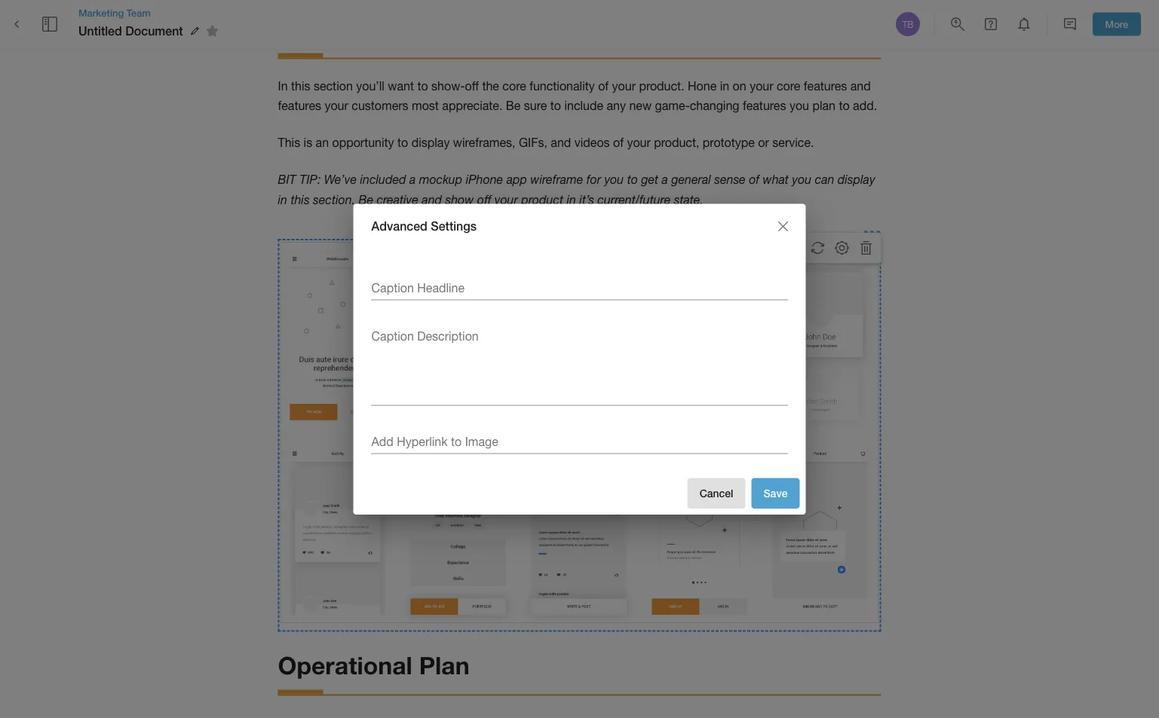 Task type: describe. For each thing, give the bounding box(es) containing it.
settings
[[431, 219, 477, 233]]

tip:
[[300, 172, 321, 187]]

in this section you'll want to show-off the core functionality of your product. hone in on your core features and features your customers most appreciate. be sure to include any new game-changing features you plan to add.
[[278, 79, 877, 113]]

document
[[125, 24, 183, 38]]

save
[[764, 487, 788, 500]]

an
[[316, 135, 329, 149]]

most
[[412, 99, 439, 113]]

hone
[[688, 79, 717, 93]]

what
[[763, 172, 789, 187]]

and inside 'in this section you'll want to show-off the core functionality of your product. hone in on your core features and features your customers most appreciate. be sure to include any new game-changing features you plan to add.'
[[850, 79, 871, 93]]

prototype
[[703, 135, 755, 149]]

your inside the bit tip: we've included a mockup iphone app wireframe for you to get a general sense of what you can display in this section. be creative and show off your product in it's current/future state.
[[494, 193, 518, 207]]

for
[[587, 172, 601, 187]]

customers
[[352, 99, 408, 113]]

gifs,
[[519, 135, 547, 149]]

can
[[815, 172, 834, 187]]

of inside 'in this section you'll want to show-off the core functionality of your product. hone in on your core features and features your customers most appreciate. be sure to include any new game-changing features you plan to add.'
[[598, 79, 609, 93]]

of inside the bit tip: we've included a mockup iphone app wireframe for you to get a general sense of what you can display in this section. be creative and show off your product in it's current/future state.
[[749, 172, 759, 187]]

advanced
[[371, 219, 428, 233]]

add.
[[853, 99, 877, 113]]

your down "new"
[[627, 135, 651, 149]]

functionality
[[530, 79, 595, 93]]

in
[[278, 79, 288, 93]]

is
[[304, 135, 312, 149]]

new
[[629, 99, 652, 113]]

appreciate.
[[442, 99, 503, 113]]

state.
[[674, 193, 703, 207]]

app
[[507, 172, 527, 187]]

0 horizontal spatial in
[[278, 193, 287, 207]]

your down the section
[[325, 99, 348, 113]]

tb
[[902, 19, 914, 29]]

2 a from the left
[[662, 172, 668, 187]]

plan
[[813, 99, 836, 113]]

you right for
[[604, 172, 624, 187]]

section.
[[313, 193, 355, 207]]

1 horizontal spatial and
[[551, 135, 571, 149]]

and inside the bit tip: we've included a mockup iphone app wireframe for you to get a general sense of what you can display in this section. be creative and show off your product in it's current/future state.
[[422, 193, 442, 207]]

changing
[[690, 99, 739, 113]]

more
[[1105, 18, 1129, 30]]

bit tip: we've included a mockup iphone app wireframe for you to get a general sense of what you can display in this section. be creative and show off your product in it's current/future state.
[[278, 172, 879, 207]]

https:// text field
[[371, 430, 788, 454]]

team
[[127, 7, 151, 18]]

off inside 'in this section you'll want to show-off the core functionality of your product. hone in on your core features and features your customers most appreciate. be sure to include any new game-changing features you plan to add.'
[[465, 79, 479, 93]]

bit
[[278, 172, 296, 187]]

1 core from the left
[[503, 79, 526, 93]]

advanced settings
[[371, 219, 477, 233]]

show-
[[431, 79, 465, 93]]

save button
[[751, 478, 800, 509]]

on
[[733, 79, 746, 93]]

cancel button
[[687, 478, 745, 509]]

or
[[758, 135, 769, 149]]

wireframes,
[[453, 135, 515, 149]]

want
[[388, 79, 414, 93]]

videos
[[574, 135, 610, 149]]

0 vertical spatial display
[[412, 135, 450, 149]]

opportunity
[[332, 135, 394, 149]]

untitled document
[[78, 24, 183, 38]]

2 horizontal spatial features
[[804, 79, 847, 93]]

current/future
[[598, 193, 671, 207]]



Task type: vqa. For each thing, say whether or not it's contained in the screenshot.
off within the BIT TIP: We've included a mockup iPhone app wireframe for you to get a general sense of what you can display in this section. Be creative and show off your product in it's current/future state.
yes



Task type: locate. For each thing, give the bounding box(es) containing it.
your down app
[[494, 193, 518, 207]]

and
[[850, 79, 871, 93], [551, 135, 571, 149], [422, 193, 442, 207]]

the
[[482, 79, 499, 93]]

service.
[[772, 135, 814, 149]]

to right the opportunity
[[397, 135, 408, 149]]

0 vertical spatial off
[[465, 79, 479, 93]]

features
[[804, 79, 847, 93], [278, 99, 321, 113], [743, 99, 786, 113]]

this
[[291, 79, 310, 93], [291, 193, 310, 207]]

in left on
[[720, 79, 729, 93]]

your
[[612, 79, 636, 93], [750, 79, 773, 93], [325, 99, 348, 113], [627, 135, 651, 149], [494, 193, 518, 207]]

1 vertical spatial display
[[838, 172, 875, 187]]

be
[[506, 99, 521, 113], [359, 193, 373, 207]]

0 horizontal spatial be
[[359, 193, 373, 207]]

tb button
[[894, 10, 922, 38]]

this right in
[[291, 79, 310, 93]]

to inside the bit tip: we've included a mockup iphone app wireframe for you to get a general sense of what you can display in this section. be creative and show off your product in it's current/future state.
[[627, 172, 638, 187]]

0 horizontal spatial and
[[422, 193, 442, 207]]

1 horizontal spatial of
[[613, 135, 624, 149]]

1 vertical spatial off
[[477, 193, 491, 207]]

to up most
[[417, 79, 428, 93]]

off inside the bit tip: we've included a mockup iphone app wireframe for you to get a general sense of what you can display in this section. be creative and show off your product in it's current/future state.
[[477, 193, 491, 207]]

favorite image
[[203, 22, 221, 40]]

display
[[412, 135, 450, 149], [838, 172, 875, 187]]

this inside 'in this section you'll want to show-off the core functionality of your product. hone in on your core features and features your customers most appreciate. be sure to include any new game-changing features you plan to add.'
[[291, 79, 310, 93]]

1 horizontal spatial features
[[743, 99, 786, 113]]

be inside the bit tip: we've included a mockup iphone app wireframe for you to get a general sense of what you can display in this section. be creative and show off your product in it's current/future state.
[[359, 193, 373, 207]]

you inside 'in this section you'll want to show-off the core functionality of your product. hone in on your core features and features your customers most appreciate. be sure to include any new game-changing features you plan to add.'
[[789, 99, 809, 113]]

get
[[641, 172, 658, 187]]

you left plan
[[789, 99, 809, 113]]

features up plan
[[804, 79, 847, 93]]

you
[[789, 99, 809, 113], [604, 172, 624, 187], [792, 172, 812, 187]]

game-
[[655, 99, 690, 113]]

1 vertical spatial and
[[551, 135, 571, 149]]

wireframe
[[530, 172, 583, 187]]

Enter Caption Headline Here text field
[[371, 276, 788, 300]]

be inside 'in this section you'll want to show-off the core functionality of your product. hone in on your core features and features your customers most appreciate. be sure to include any new game-changing features you plan to add.'
[[506, 99, 521, 113]]

sense
[[714, 172, 746, 187]]

plan
[[419, 651, 470, 680]]

features down in
[[278, 99, 321, 113]]

operational
[[278, 651, 412, 680]]

this
[[278, 135, 300, 149]]

0 horizontal spatial display
[[412, 135, 450, 149]]

0 vertical spatial and
[[850, 79, 871, 93]]

0 vertical spatial of
[[598, 79, 609, 93]]

and down mockup
[[422, 193, 442, 207]]

2 vertical spatial and
[[422, 193, 442, 207]]

included
[[360, 172, 406, 187]]

off
[[465, 79, 479, 93], [477, 193, 491, 207]]

we've
[[324, 172, 357, 187]]

this is an opportunity to display wireframes, gifs, and videos of your product, prototype or service.
[[278, 135, 814, 149]]

iphone
[[466, 172, 503, 187]]

1 vertical spatial of
[[613, 135, 624, 149]]

it's
[[579, 193, 594, 207]]

include
[[564, 99, 603, 113]]

show
[[445, 193, 474, 207]]

0 horizontal spatial core
[[503, 79, 526, 93]]

core right on
[[777, 79, 800, 93]]

0 horizontal spatial features
[[278, 99, 321, 113]]

1 a from the left
[[410, 172, 416, 187]]

section
[[314, 79, 353, 93]]

marketing team
[[78, 7, 151, 18]]

core right the
[[503, 79, 526, 93]]

display right can at the right
[[838, 172, 875, 187]]

untitled
[[78, 24, 122, 38]]

a
[[410, 172, 416, 187], [662, 172, 668, 187]]

operational plan
[[278, 651, 470, 680]]

cancel
[[700, 487, 733, 500]]

0 vertical spatial this
[[291, 79, 310, 93]]

of
[[598, 79, 609, 93], [613, 135, 624, 149], [749, 172, 759, 187]]

be left sure
[[506, 99, 521, 113]]

general
[[671, 172, 711, 187]]

0 horizontal spatial a
[[410, 172, 416, 187]]

in
[[720, 79, 729, 93], [278, 193, 287, 207], [567, 193, 576, 207]]

your up any
[[612, 79, 636, 93]]

in left it's
[[567, 193, 576, 207]]

to right plan
[[839, 99, 850, 113]]

a right get
[[662, 172, 668, 187]]

sure
[[524, 99, 547, 113]]

advanced settings dialog
[[353, 204, 806, 515]]

2 this from the top
[[291, 193, 310, 207]]

Enter Caption Here text field
[[371, 329, 788, 401]]

2 horizontal spatial in
[[720, 79, 729, 93]]

and up "add."
[[850, 79, 871, 93]]

display down most
[[412, 135, 450, 149]]

you left can at the right
[[792, 172, 812, 187]]

display inside the bit tip: we've included a mockup iphone app wireframe for you to get a general sense of what you can display in this section. be creative and show off your product in it's current/future state.
[[838, 172, 875, 187]]

0 horizontal spatial of
[[598, 79, 609, 93]]

product,
[[654, 135, 699, 149]]

more button
[[1093, 13, 1141, 36]]

marketing team link
[[78, 6, 224, 20]]

product
[[521, 193, 563, 207]]

to right sure
[[550, 99, 561, 113]]

in inside 'in this section you'll want to show-off the core functionality of your product. hone in on your core features and features your customers most appreciate. be sure to include any new game-changing features you plan to add.'
[[720, 79, 729, 93]]

you'll
[[356, 79, 385, 93]]

and right gifs,
[[551, 135, 571, 149]]

1 horizontal spatial be
[[506, 99, 521, 113]]

of up any
[[598, 79, 609, 93]]

2 vertical spatial of
[[749, 172, 759, 187]]

be down included
[[359, 193, 373, 207]]

to
[[417, 79, 428, 93], [550, 99, 561, 113], [839, 99, 850, 113], [397, 135, 408, 149], [627, 172, 638, 187]]

mockup
[[419, 172, 462, 187]]

a up creative
[[410, 172, 416, 187]]

features down on
[[743, 99, 786, 113]]

your right on
[[750, 79, 773, 93]]

2 horizontal spatial of
[[749, 172, 759, 187]]

to left get
[[627, 172, 638, 187]]

in down bit
[[278, 193, 287, 207]]

1 vertical spatial be
[[359, 193, 373, 207]]

2 core from the left
[[777, 79, 800, 93]]

1 this from the top
[[291, 79, 310, 93]]

this down tip:
[[291, 193, 310, 207]]

off left the
[[465, 79, 479, 93]]

core
[[503, 79, 526, 93], [777, 79, 800, 93]]

of left what
[[749, 172, 759, 187]]

1 horizontal spatial in
[[567, 193, 576, 207]]

1 horizontal spatial a
[[662, 172, 668, 187]]

product.
[[639, 79, 684, 93]]

1 horizontal spatial display
[[838, 172, 875, 187]]

off down iphone
[[477, 193, 491, 207]]

marketing
[[78, 7, 124, 18]]

1 horizontal spatial core
[[777, 79, 800, 93]]

creative
[[377, 193, 418, 207]]

0 vertical spatial be
[[506, 99, 521, 113]]

1 vertical spatial this
[[291, 193, 310, 207]]

any
[[607, 99, 626, 113]]

2 horizontal spatial and
[[850, 79, 871, 93]]

this inside the bit tip: we've included a mockup iphone app wireframe for you to get a general sense of what you can display in this section. be creative and show off your product in it's current/future state.
[[291, 193, 310, 207]]

of right videos
[[613, 135, 624, 149]]



